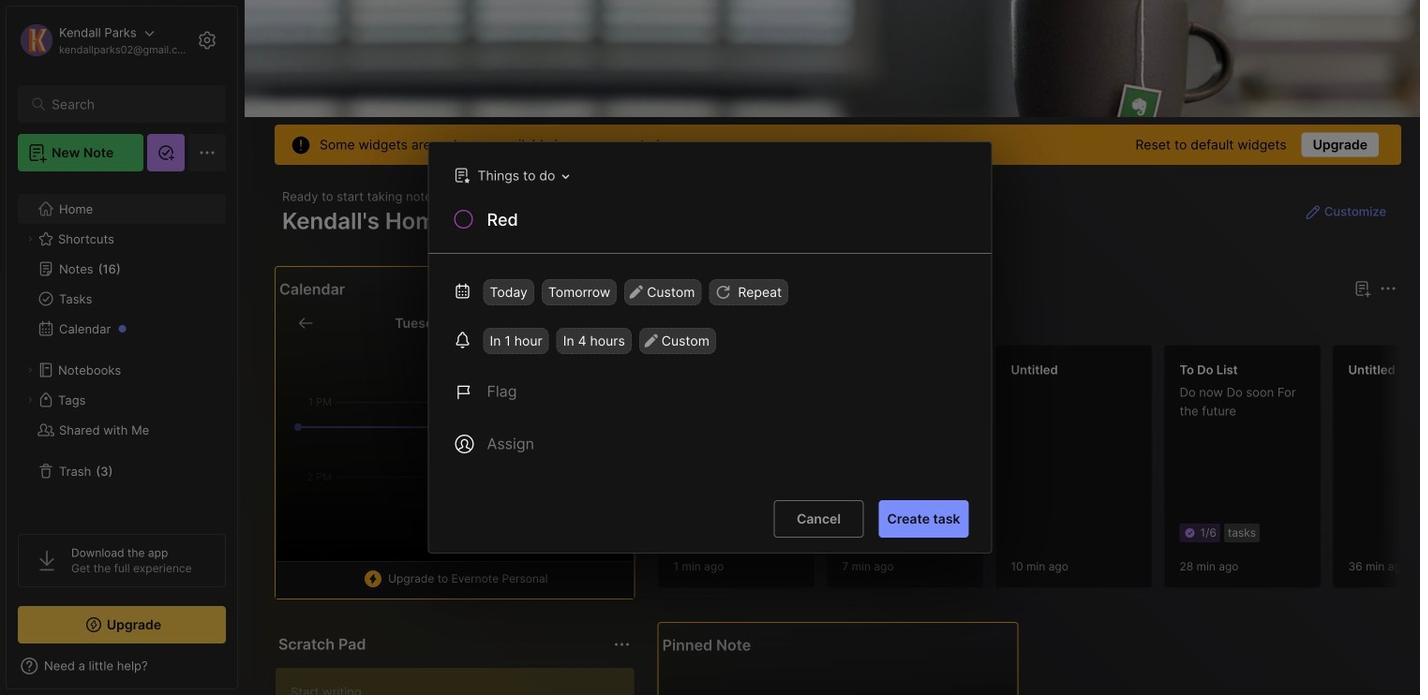 Task type: describe. For each thing, give the bounding box(es) containing it.
expand tags image
[[24, 395, 36, 406]]

main element
[[0, 0, 244, 696]]

none search field inside main element
[[52, 93, 201, 115]]

settings image
[[196, 29, 218, 52]]

Go to note or move task field
[[445, 162, 576, 189]]



Task type: locate. For each thing, give the bounding box(es) containing it.
Enter task text field
[[485, 208, 969, 237]]

expand notebooks image
[[24, 365, 36, 376]]

Start writing… text field
[[291, 669, 634, 696]]

tab
[[662, 311, 717, 334]]

None search field
[[52, 93, 201, 115]]

row group
[[658, 345, 1420, 600]]

tree
[[7, 183, 237, 518]]

tree inside main element
[[7, 183, 237, 518]]

Search text field
[[52, 96, 201, 113]]



Task type: vqa. For each thing, say whether or not it's contained in the screenshot.
right More actions icon
no



